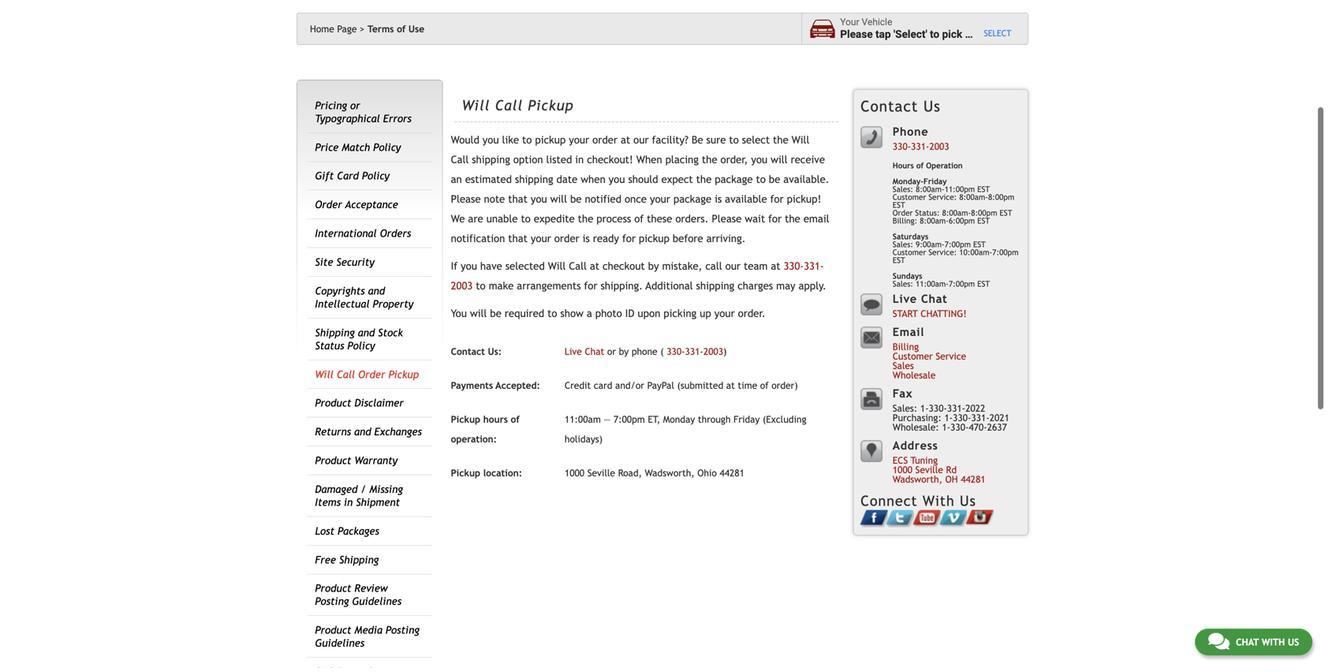 Task type: describe. For each thing, give the bounding box(es) containing it.
2 customer from the top
[[893, 248, 926, 257]]

property
[[373, 298, 414, 310]]

0 vertical spatial package
[[715, 173, 753, 185]]

estimated
[[465, 173, 512, 185]]

make
[[489, 280, 514, 292]]

the down sure
[[702, 154, 717, 166]]

would
[[451, 134, 479, 146]]

to right the unable
[[521, 213, 531, 225]]

2 horizontal spatial shipping
[[696, 280, 735, 292]]

0 horizontal spatial seville
[[587, 467, 615, 478]]

0 horizontal spatial be
[[490, 307, 502, 320]]

site security
[[315, 256, 375, 268]]

mistake,
[[662, 260, 702, 272]]

stock
[[378, 326, 403, 339]]

2 sales: from the top
[[893, 240, 913, 249]]

the down notified at top
[[578, 213, 593, 225]]

live for live chat or by phone ( 330-331-2003 )
[[565, 346, 582, 357]]

7:00pm down the 10:00am-
[[949, 279, 975, 288]]

your right up
[[714, 307, 735, 320]]

0 horizontal spatial a
[[587, 307, 592, 320]]

the down pickup!
[[785, 213, 800, 225]]

please inside your vehicle please tap 'select' to pick a vehicle
[[840, 28, 873, 41]]

vehicle
[[974, 28, 1008, 41]]

you up expedite
[[531, 193, 547, 205]]

pick
[[942, 28, 962, 41]]

1 sales: from the top
[[893, 185, 913, 194]]

1 horizontal spatial is
[[715, 193, 722, 205]]

policy for gift card policy
[[362, 170, 390, 182]]

wadsworth, inside address ecs tuning 1000 seville rd wadsworth, oh 44281
[[893, 474, 943, 485]]

and for stock
[[358, 326, 375, 339]]

1 vertical spatial 8:00pm
[[971, 208, 997, 217]]

returns and exchanges
[[315, 426, 422, 438]]

price match policy
[[315, 141, 401, 153]]

a inside your vehicle please tap 'select' to pick a vehicle
[[965, 28, 971, 41]]

us:
[[488, 346, 502, 357]]

pickup down operation: on the bottom left of page
[[451, 467, 480, 478]]

your up listed
[[569, 134, 589, 146]]

to left make
[[476, 280, 486, 292]]

with
[[1262, 637, 1285, 648]]

0 horizontal spatial order
[[315, 199, 342, 211]]

pickup!
[[787, 193, 821, 205]]

holidays)
[[565, 434, 603, 445]]

may
[[776, 280, 796, 292]]

errors
[[383, 112, 412, 125]]

expect
[[661, 173, 693, 185]]

additional
[[646, 280, 693, 292]]

will inside would you like to pickup your order at our facility? be sure to select the will call shipping option listed in checkout! when placing the order, you will receive an estimated shipping date when you should expect the package to be available. please note that you will be notified once your package is available for pickup! we are unable to expedite the process of these orders. please wait for the email notification that your order is ready for pickup before arriving.
[[792, 134, 810, 146]]

ohio
[[698, 467, 717, 478]]

disclaimer
[[354, 397, 404, 409]]

ready
[[593, 232, 619, 245]]

will down status
[[315, 368, 334, 380]]

330-331- 2003
[[451, 260, 824, 292]]

up
[[700, 307, 711, 320]]

the right expect on the top of the page
[[696, 173, 712, 185]]

damaged / missing items in shipment link
[[315, 483, 403, 508]]

would you like to pickup your order at our facility? be sure to select the will call shipping option listed in checkout! when placing the order, you will receive an estimated shipping date when you should expect the package to be available. please note that you will be notified once your package is available for pickup! we are unable to expedite the process of these orders. please wait for the email notification that your order is ready for pickup before arriving.
[[451, 134, 829, 245]]

product for product disclaimer
[[315, 397, 351, 409]]

0 vertical spatial us
[[924, 97, 941, 115]]

product disclaimer
[[315, 397, 404, 409]]

chat for live chat or by phone ( 330-331-2003 )
[[585, 346, 604, 357]]

2 horizontal spatial will
[[771, 154, 788, 166]]

pickup up listed
[[528, 97, 574, 114]]

1 vertical spatial be
[[570, 193, 582, 205]]

fax
[[893, 387, 913, 400]]

1- right wholesale:
[[942, 421, 951, 433]]

product for product review posting guidelines
[[315, 582, 351, 595]]

shipping.
[[601, 280, 643, 292]]

packages
[[338, 525, 379, 537]]

price match policy link
[[315, 141, 401, 153]]

2637
[[987, 421, 1007, 433]]

9:00am-
[[916, 240, 945, 249]]

start chatting! link
[[893, 308, 967, 319]]

to right like
[[522, 134, 532, 146]]

email billing customer service sales wholesale
[[893, 325, 966, 380]]

posting for product media posting guidelines
[[386, 624, 420, 636]]

us for connect
[[960, 493, 976, 509]]

331- inside 330-331- 2003
[[804, 260, 824, 272]]

1 vertical spatial pickup
[[639, 232, 670, 245]]

1 that from the top
[[508, 193, 528, 205]]

you down select
[[751, 154, 768, 166]]

gift
[[315, 170, 334, 182]]

to right sure
[[729, 134, 739, 146]]

select link
[[984, 28, 1012, 39]]

will call order pickup
[[315, 368, 419, 380]]

to left show
[[547, 307, 557, 320]]

friday inside hours of operation monday-friday sales: 8:00am-11:00pm est customer service: 8:00am-8:00pm est order status: 8:00am-8:00pm est billing: 8:00am-6:00pm est saturdays sales: 9:00am-7:00pm est customer service: 10:00am-7:00pm est sundays sales: 11:00am-7:00pm est
[[924, 177, 947, 186]]

live chat start chatting!
[[893, 292, 967, 319]]

connect with us
[[861, 493, 976, 509]]

2 horizontal spatial be
[[769, 173, 780, 185]]

0 vertical spatial by
[[648, 260, 659, 272]]

(submitted
[[677, 380, 723, 391]]

contact us
[[861, 97, 941, 115]]

1 service: from the top
[[929, 192, 957, 201]]

1 customer from the top
[[893, 192, 926, 201]]

lost packages link
[[315, 525, 379, 537]]

8:00am- up 6:00pm
[[959, 192, 988, 201]]

email
[[893, 325, 925, 338]]

you
[[451, 307, 467, 320]]

for right the ready
[[622, 232, 636, 245]]

shipping and stock status policy
[[315, 326, 403, 352]]

once
[[625, 193, 647, 205]]

chat with us link
[[1195, 629, 1313, 655]]

0 horizontal spatial 44281
[[720, 467, 745, 478]]

1- left 2022
[[944, 412, 953, 423]]

if you have selected will call at checkout by mistake, call our team at
[[451, 260, 784, 272]]

typographical
[[315, 112, 380, 125]]

0 horizontal spatial is
[[583, 232, 590, 245]]

friday inside 11:00am — 7:00pm et, monday through friday (excluding holidays)
[[734, 414, 760, 425]]

1 vertical spatial will
[[550, 193, 567, 205]]

returns and exchanges link
[[315, 426, 422, 438]]

1 horizontal spatial please
[[712, 213, 742, 225]]

hours
[[483, 414, 508, 425]]

terms
[[368, 23, 394, 34]]

330- right the (
[[667, 346, 685, 357]]

facility?
[[652, 134, 689, 146]]

7:00pm down 6:00pm
[[945, 240, 971, 249]]

to inside your vehicle please tap 'select' to pick a vehicle
[[930, 28, 940, 41]]

pickup location:
[[451, 467, 522, 478]]

seville inside address ecs tuning 1000 seville rd wadsworth, oh 44281
[[915, 464, 943, 475]]

product for product media posting guidelines
[[315, 624, 351, 636]]

date
[[557, 173, 578, 185]]

pricing or typographical errors
[[315, 99, 412, 125]]

copyrights and intellectual property link
[[315, 285, 414, 310]]

0 vertical spatial 8:00pm
[[988, 192, 1014, 201]]

address ecs tuning 1000 seville rd wadsworth, oh 44281
[[893, 439, 986, 485]]

8:00am- up 9:00am-
[[920, 216, 949, 225]]

for right wait
[[768, 213, 782, 225]]

order acceptance link
[[315, 199, 398, 211]]

international
[[315, 227, 377, 239]]

listed
[[546, 154, 572, 166]]

the right select
[[773, 134, 789, 146]]

8:00am- up status: at top
[[916, 185, 945, 194]]

we
[[451, 213, 465, 225]]

1 vertical spatial order
[[554, 232, 580, 245]]

11:00am — 7:00pm et, monday through friday (excluding holidays)
[[565, 414, 807, 445]]

330-331-2003 link for us:
[[667, 346, 723, 357]]

pickup up disclaimer
[[388, 368, 419, 380]]

checkout!
[[587, 154, 633, 166]]

call inside would you like to pickup your order at our facility? be sure to select the will call shipping option listed in checkout! when placing the order, you will receive an estimated shipping date when you should expect the package to be available. please note that you will be notified once your package is available for pickup! we are unable to expedite the process of these orders. please wait for the email notification that your order is ready for pickup before arriving.
[[451, 154, 469, 166]]

call up product disclaimer
[[337, 368, 355, 380]]

chat for live chat start chatting!
[[921, 292, 948, 305]]

you down checkout!
[[609, 173, 625, 185]]

at right team
[[771, 260, 780, 272]]

guidelines for media
[[315, 637, 364, 649]]

call up arrangements
[[569, 260, 587, 272]]

330-331- 2003 link
[[451, 260, 824, 292]]

when
[[636, 154, 662, 166]]

7:00pm right 9:00am-
[[992, 248, 1019, 257]]

7:00pm inside 11:00am — 7:00pm et, monday through friday (excluding holidays)
[[614, 414, 645, 425]]

in inside damaged / missing items in shipment
[[344, 496, 353, 508]]

selected
[[505, 260, 545, 272]]

required
[[505, 307, 544, 320]]

connect
[[861, 493, 918, 509]]

product media posting guidelines
[[315, 624, 420, 649]]

will call pickup
[[462, 97, 574, 114]]

pickup inside pickup hours of operation:
[[451, 414, 480, 425]]

live chat or by phone ( 330-331-2003 )
[[565, 346, 727, 357]]

you right if
[[461, 260, 477, 272]]

unable
[[486, 213, 518, 225]]

shipping and stock status policy link
[[315, 326, 403, 352]]

these
[[647, 213, 672, 225]]

pickup hours of operation:
[[451, 414, 520, 445]]

orders
[[380, 227, 411, 239]]

0 vertical spatial order
[[592, 134, 618, 146]]

for left pickup!
[[770, 193, 784, 205]]

1 horizontal spatial 2003
[[703, 346, 723, 357]]

monday-
[[893, 177, 924, 186]]

when
[[581, 173, 606, 185]]

road,
[[618, 467, 642, 478]]

free shipping
[[315, 554, 379, 566]]

6:00pm
[[949, 216, 975, 225]]

in inside would you like to pickup your order at our facility? be sure to select the will call shipping option listed in checkout! when placing the order, you will receive an estimated shipping date when you should expect the package to be available. please note that you will be notified once your package is available for pickup! we are unable to expedite the process of these orders. please wait for the email notification that your order is ready for pickup before arriving.
[[575, 154, 584, 166]]

et,
[[648, 414, 660, 425]]

charges
[[738, 280, 773, 292]]

should
[[628, 173, 658, 185]]



Task type: vqa. For each thing, say whether or not it's contained in the screenshot.
us,
no



Task type: locate. For each thing, give the bounding box(es) containing it.
1000
[[893, 464, 913, 475], [565, 467, 585, 478]]

your up these
[[650, 193, 670, 205]]

7:00pm right — at left
[[614, 414, 645, 425]]

3 customer from the top
[[893, 350, 933, 362]]

to left pick
[[930, 28, 940, 41]]

330-331-2003 link for us
[[893, 141, 949, 152]]

331- inside the phone 330-331-2003
[[911, 141, 929, 152]]

a right show
[[587, 307, 592, 320]]

package down order,
[[715, 173, 753, 185]]

1000 seville road, wadsworth, ohio 44281
[[565, 467, 745, 478]]

of inside would you like to pickup your order at our facility? be sure to select the will call shipping option listed in checkout! when placing the order, you will receive an estimated shipping date when you should expect the package to be available. please note that you will be notified once your package is available for pickup! we are unable to expedite the process of these orders. please wait for the email notification that your order is ready for pickup before arriving.
[[634, 213, 644, 225]]

shipping down "call"
[[696, 280, 735, 292]]

and left stock
[[358, 326, 375, 339]]

please down your
[[840, 28, 873, 41]]

1000 inside address ecs tuning 1000 seville rd wadsworth, oh 44281
[[893, 464, 913, 475]]

0 vertical spatial customer
[[893, 192, 926, 201]]

0 vertical spatial service:
[[929, 192, 957, 201]]

is left available
[[715, 193, 722, 205]]

0 vertical spatial friday
[[924, 177, 947, 186]]

our right "call"
[[725, 260, 741, 272]]

friday
[[924, 177, 947, 186], [734, 414, 760, 425]]

0 vertical spatial a
[[965, 28, 971, 41]]

—
[[604, 414, 611, 425]]

330- down phone
[[893, 141, 911, 152]]

0 vertical spatial 330-331-2003 link
[[893, 141, 949, 152]]

you
[[483, 134, 499, 146], [751, 154, 768, 166], [609, 173, 625, 185], [531, 193, 547, 205], [461, 260, 477, 272]]

tuning
[[911, 455, 938, 466]]

2003 down if
[[451, 280, 473, 292]]

1- up wholesale:
[[920, 403, 929, 414]]

product down free
[[315, 582, 351, 595]]

credit
[[565, 380, 591, 391]]

0 vertical spatial guidelines
[[352, 595, 402, 608]]

2 horizontal spatial please
[[840, 28, 873, 41]]

live
[[893, 292, 917, 305], [565, 346, 582, 357]]

gift card policy link
[[315, 170, 390, 182]]

policy
[[373, 141, 401, 153], [362, 170, 390, 182], [347, 339, 375, 352]]

330- up wholesale:
[[929, 403, 947, 414]]

package up orders. in the top right of the page
[[674, 193, 712, 205]]

us right with
[[1288, 637, 1299, 648]]

1 vertical spatial our
[[725, 260, 741, 272]]

product inside product media posting guidelines
[[315, 624, 351, 636]]

saturdays
[[893, 232, 929, 241]]

0 vertical spatial and
[[368, 285, 385, 297]]

2 vertical spatial policy
[[347, 339, 375, 352]]

or up typographical
[[350, 99, 360, 112]]

1 horizontal spatial wadsworth,
[[893, 474, 943, 485]]

2 vertical spatial shipping
[[696, 280, 735, 292]]

0 horizontal spatial pickup
[[535, 134, 566, 146]]

1 vertical spatial 2003
[[451, 280, 473, 292]]

330- inside the phone 330-331-2003
[[893, 141, 911, 152]]

service
[[936, 350, 966, 362]]

2003 up (submitted at the bottom right
[[703, 346, 723, 357]]

product up returns
[[315, 397, 351, 409]]

1000 down address
[[893, 464, 913, 475]]

posting for product review posting guidelines
[[315, 595, 349, 608]]

1 vertical spatial by
[[619, 346, 629, 357]]

orders.
[[675, 213, 709, 225]]

customer inside email billing customer service sales wholesale
[[893, 350, 933, 362]]

11:00am-
[[916, 279, 949, 288]]

2 vertical spatial be
[[490, 307, 502, 320]]

0 horizontal spatial by
[[619, 346, 629, 357]]

0 vertical spatial that
[[508, 193, 528, 205]]

site
[[315, 256, 333, 268]]

live up start
[[893, 292, 917, 305]]

0 vertical spatial or
[[350, 99, 360, 112]]

friday right through
[[734, 414, 760, 425]]

copyrights
[[315, 285, 365, 297]]

pickup
[[528, 97, 574, 114], [388, 368, 419, 380], [451, 414, 480, 425], [451, 467, 480, 478]]

4 sales: from the top
[[893, 403, 918, 414]]

order down gift
[[315, 199, 342, 211]]

0 vertical spatial please
[[840, 28, 873, 41]]

us for chat
[[1288, 637, 1299, 648]]

2003 inside the phone 330-331-2003
[[929, 141, 949, 152]]

2 vertical spatial customer
[[893, 350, 933, 362]]

will up expedite
[[550, 193, 567, 205]]

1 vertical spatial and
[[358, 326, 375, 339]]

0 horizontal spatial wadsworth,
[[645, 467, 695, 478]]

process
[[597, 213, 631, 225]]

available.
[[783, 173, 829, 185]]

our inside would you like to pickup your order at our facility? be sure to select the will call shipping option listed in checkout! when placing the order, you will receive an estimated shipping date when you should expect the package to be available. please note that you will be notified once your package is available for pickup! we are unable to expedite the process of these orders. please wait for the email notification that your order is ready for pickup before arriving.
[[633, 134, 649, 146]]

hours
[[893, 161, 914, 170]]

0 horizontal spatial shipping
[[472, 154, 510, 166]]

sales: down billing:
[[893, 240, 913, 249]]

pickup up operation: on the bottom left of page
[[451, 414, 480, 425]]

chat down 11:00am-
[[921, 292, 948, 305]]

of inside pickup hours of operation:
[[511, 414, 520, 425]]

free
[[315, 554, 336, 566]]

in down damaged
[[344, 496, 353, 508]]

1 horizontal spatial posting
[[386, 624, 420, 636]]

44281 inside address ecs tuning 1000 seville rd wadsworth, oh 44281
[[961, 474, 986, 485]]

customer
[[893, 192, 926, 201], [893, 248, 926, 257], [893, 350, 933, 362]]

1 vertical spatial live
[[565, 346, 582, 357]]

be left available.
[[769, 173, 780, 185]]

posting inside product media posting guidelines
[[386, 624, 420, 636]]

operation:
[[451, 434, 497, 445]]

order.
[[738, 307, 766, 320]]

1 horizontal spatial our
[[725, 260, 741, 272]]

review
[[354, 582, 388, 595]]

2003 up operation
[[929, 141, 949, 152]]

billing:
[[893, 216, 918, 225]]

payments accepted:
[[451, 380, 540, 391]]

rd
[[946, 464, 957, 475]]

purchasing:
[[893, 412, 942, 423]]

0 horizontal spatial chat
[[585, 346, 604, 357]]

will left receive at the right of page
[[771, 154, 788, 166]]

card
[[594, 380, 612, 391]]

sales: down fax
[[893, 403, 918, 414]]

1 vertical spatial policy
[[362, 170, 390, 182]]

1 horizontal spatial us
[[960, 493, 976, 509]]

be
[[769, 173, 780, 185], [570, 193, 582, 205], [490, 307, 502, 320]]

or inside pricing or typographical errors
[[350, 99, 360, 112]]

2022
[[966, 403, 985, 414]]

wadsworth,
[[645, 467, 695, 478], [893, 474, 943, 485]]

2 horizontal spatial chat
[[1236, 637, 1259, 648]]

1 horizontal spatial will
[[550, 193, 567, 205]]

2 that from the top
[[508, 232, 528, 245]]

2 horizontal spatial 2003
[[929, 141, 949, 152]]

1 vertical spatial that
[[508, 232, 528, 245]]

330-
[[893, 141, 911, 152], [784, 260, 804, 272], [667, 346, 685, 357], [929, 403, 947, 414], [953, 412, 971, 423], [951, 421, 969, 433]]

44281 right oh
[[961, 474, 986, 485]]

wholesale
[[893, 369, 936, 380]]

1 horizontal spatial or
[[607, 346, 616, 357]]

2 service: from the top
[[929, 248, 957, 257]]

posting right media
[[386, 624, 420, 636]]

sundays
[[893, 271, 922, 280]]

product down returns
[[315, 454, 351, 467]]

0 horizontal spatial 1000
[[565, 467, 585, 478]]

1 horizontal spatial 44281
[[961, 474, 986, 485]]

note
[[484, 193, 505, 205]]

1 vertical spatial in
[[344, 496, 353, 508]]

before
[[673, 232, 703, 245]]

notification
[[451, 232, 505, 245]]

wadsworth, left ohio
[[645, 467, 695, 478]]

live for live chat start chatting!
[[893, 292, 917, 305]]

copyrights and intellectual property
[[315, 285, 414, 310]]

product inside 'product review posting guidelines'
[[315, 582, 351, 595]]

order up checkout!
[[592, 134, 618, 146]]

us right with in the bottom right of the page
[[960, 493, 976, 509]]

and
[[368, 285, 385, 297], [358, 326, 375, 339], [354, 426, 371, 438]]

an
[[451, 173, 462, 185]]

1 vertical spatial us
[[960, 493, 976, 509]]

to up available
[[756, 173, 766, 185]]

you will be required to show a photo id upon picking up your order.
[[451, 307, 766, 320]]

shipping down packages
[[339, 554, 379, 566]]

time
[[738, 380, 757, 391]]

call up like
[[495, 97, 523, 114]]

guidelines down media
[[315, 637, 364, 649]]

chat left with
[[1236, 637, 1259, 648]]

1 vertical spatial chat
[[585, 346, 604, 357]]

shipping inside shipping and stock status policy
[[315, 326, 355, 339]]

330-331-2003 link right the (
[[667, 346, 723, 357]]

guidelines inside 'product review posting guidelines'
[[352, 595, 402, 608]]

in
[[575, 154, 584, 166], [344, 496, 353, 508]]

chat
[[921, 292, 948, 305], [585, 346, 604, 357], [1236, 637, 1259, 648]]

1 horizontal spatial contact
[[861, 97, 918, 115]]

pickup down these
[[639, 232, 670, 245]]

order inside hours of operation monday-friday sales: 8:00am-11:00pm est customer service: 8:00am-8:00pm est order status: 8:00am-8:00pm est billing: 8:00am-6:00pm est saturdays sales: 9:00am-7:00pm est customer service: 10:00am-7:00pm est sundays sales: 11:00am-7:00pm est
[[893, 208, 913, 217]]

international orders
[[315, 227, 411, 239]]

at inside would you like to pickup your order at our facility? be sure to select the will call shipping option listed in checkout! when placing the order, you will receive an estimated shipping date when you should expect the package to be available. please note that you will be notified once your package is available for pickup! we are unable to expedite the process of these orders. please wait for the email notification that your order is ready for pickup before arriving.
[[621, 134, 630, 146]]

order acceptance
[[315, 199, 398, 211]]

contact for contact us
[[861, 97, 918, 115]]

through
[[698, 414, 731, 425]]

posting
[[315, 595, 349, 608], [386, 624, 420, 636]]

customer service link
[[893, 350, 966, 362]]

1 horizontal spatial order
[[592, 134, 618, 146]]

sales: inside fax sales: 1-330-331-2022 purchasing: 1-330-331-2021 wholesale: 1-330-470-2637
[[893, 403, 918, 414]]

1 vertical spatial contact
[[451, 346, 485, 357]]

1 horizontal spatial be
[[570, 193, 582, 205]]

call up an
[[451, 154, 469, 166]]

product warranty
[[315, 454, 398, 467]]

posting inside 'product review posting guidelines'
[[315, 595, 349, 608]]

0 vertical spatial shipping
[[472, 154, 510, 166]]

0 vertical spatial posting
[[315, 595, 349, 608]]

will up would
[[462, 97, 490, 114]]

1 vertical spatial service:
[[929, 248, 957, 257]]

0 horizontal spatial 2003
[[451, 280, 473, 292]]

order)
[[772, 380, 798, 391]]

at left the time
[[726, 380, 735, 391]]

us up phone
[[924, 97, 941, 115]]

and inside shipping and stock status policy
[[358, 326, 375, 339]]

2 vertical spatial please
[[712, 213, 742, 225]]

seville left rd at right
[[915, 464, 943, 475]]

8:00pm right 11:00pm
[[988, 192, 1014, 201]]

select
[[984, 28, 1012, 38]]

0 horizontal spatial us
[[924, 97, 941, 115]]

the
[[773, 134, 789, 146], [702, 154, 717, 166], [696, 173, 712, 185], [578, 213, 593, 225], [785, 213, 800, 225]]

330- down 2022
[[951, 421, 969, 433]]

comments image
[[1208, 632, 1230, 651]]

4 product from the top
[[315, 624, 351, 636]]

wholesale:
[[893, 421, 939, 433]]

and up property
[[368, 285, 385, 297]]

acceptance
[[345, 199, 398, 211]]

1 vertical spatial customer
[[893, 248, 926, 257]]

2 vertical spatial 2003
[[703, 346, 723, 357]]

3 sales: from the top
[[893, 279, 913, 288]]

wadsworth, down tuning
[[893, 474, 943, 485]]

2 vertical spatial chat
[[1236, 637, 1259, 648]]

330- left '2637'
[[953, 412, 971, 423]]

0 horizontal spatial live
[[565, 346, 582, 357]]

be down "date"
[[570, 193, 582, 205]]

and down product disclaimer
[[354, 426, 371, 438]]

2 product from the top
[[315, 454, 351, 467]]

contact left us: at the bottom of page
[[451, 346, 485, 357]]

1 horizontal spatial in
[[575, 154, 584, 166]]

8:00am- down 11:00pm
[[942, 208, 971, 217]]

returns
[[315, 426, 351, 438]]

guidelines down review
[[352, 595, 402, 608]]

1 horizontal spatial a
[[965, 28, 971, 41]]

service: left the 10:00am-
[[929, 248, 957, 257]]

10:00am-
[[959, 248, 992, 257]]

0 horizontal spatial 330-331-2003 link
[[667, 346, 723, 357]]

policy right card on the left top
[[362, 170, 390, 182]]

be down make
[[490, 307, 502, 320]]

damaged
[[315, 483, 358, 495]]

product for product warranty
[[315, 454, 351, 467]]

and/or
[[615, 380, 644, 391]]

order down expedite
[[554, 232, 580, 245]]

2 vertical spatial will
[[470, 307, 487, 320]]

seville left road,
[[587, 467, 615, 478]]

0 vertical spatial pickup
[[535, 134, 566, 146]]

1 horizontal spatial order
[[358, 368, 385, 380]]

by
[[648, 260, 659, 272], [619, 346, 629, 357]]

0 horizontal spatial please
[[451, 193, 481, 205]]

contact for contact us:
[[451, 346, 485, 357]]

1 vertical spatial shipping
[[515, 173, 553, 185]]

billing
[[893, 341, 919, 352]]

guidelines inside product media posting guidelines
[[315, 637, 364, 649]]

and inside copyrights and intellectual property
[[368, 285, 385, 297]]

photo
[[595, 307, 622, 320]]

phone
[[632, 346, 658, 357]]

chat up card
[[585, 346, 604, 357]]

policy for price match policy
[[373, 141, 401, 153]]

for left 'shipping.'
[[584, 280, 598, 292]]

posting down free
[[315, 595, 349, 608]]

order
[[315, 199, 342, 211], [893, 208, 913, 217], [358, 368, 385, 380]]

1 vertical spatial 330-331-2003 link
[[667, 346, 723, 357]]

of inside hours of operation monday-friday sales: 8:00am-11:00pm est customer service: 8:00am-8:00pm est order status: 8:00am-8:00pm est billing: 8:00am-6:00pm est saturdays sales: 9:00am-7:00pm est customer service: 10:00am-7:00pm est sundays sales: 11:00am-7:00pm est
[[916, 161, 924, 170]]

330-331-2003 link down phone
[[893, 141, 949, 152]]

you left like
[[483, 134, 499, 146]]

0 horizontal spatial friday
[[734, 414, 760, 425]]

shipment
[[356, 496, 400, 508]]

1 product from the top
[[315, 397, 351, 409]]

please up we
[[451, 193, 481, 205]]

shipping down option
[[515, 173, 553, 185]]

0 vertical spatial 2003
[[929, 141, 949, 152]]

seville
[[915, 464, 943, 475], [587, 467, 615, 478]]

guidelines for review
[[352, 595, 402, 608]]

0 vertical spatial be
[[769, 173, 780, 185]]

please up the arriving.
[[712, 213, 742, 225]]

0 horizontal spatial posting
[[315, 595, 349, 608]]

phone 330-331-2003
[[893, 125, 949, 152]]

product
[[315, 397, 351, 409], [315, 454, 351, 467], [315, 582, 351, 595], [315, 624, 351, 636]]

1 horizontal spatial by
[[648, 260, 659, 272]]

330- inside 330-331- 2003
[[784, 260, 804, 272]]

product disclaimer link
[[315, 397, 404, 409]]

1 horizontal spatial pickup
[[639, 232, 670, 245]]

checkout
[[603, 260, 645, 272]]

331-
[[911, 141, 929, 152], [804, 260, 824, 272], [685, 346, 703, 357], [947, 403, 966, 414], [971, 412, 990, 423]]

oh
[[945, 474, 958, 485]]

site security link
[[315, 256, 375, 268]]

1 horizontal spatial shipping
[[515, 173, 553, 185]]

policy inside shipping and stock status policy
[[347, 339, 375, 352]]

will
[[462, 97, 490, 114], [792, 134, 810, 146], [548, 260, 566, 272], [315, 368, 334, 380]]

0 vertical spatial will
[[771, 154, 788, 166]]

0 horizontal spatial our
[[633, 134, 649, 146]]

order
[[592, 134, 618, 146], [554, 232, 580, 245]]

0 horizontal spatial or
[[350, 99, 360, 112]]

and for intellectual
[[368, 285, 385, 297]]

3 product from the top
[[315, 582, 351, 595]]

1 vertical spatial please
[[451, 193, 481, 205]]

sales
[[893, 360, 914, 371]]

have
[[480, 260, 502, 272]]

chat with us
[[1236, 637, 1299, 648]]

1 vertical spatial shipping
[[339, 554, 379, 566]]

1 vertical spatial posting
[[386, 624, 420, 636]]

1 horizontal spatial chat
[[921, 292, 948, 305]]

2 horizontal spatial us
[[1288, 637, 1299, 648]]

2003
[[929, 141, 949, 152], [451, 280, 473, 292], [703, 346, 723, 357]]

and for exchanges
[[354, 426, 371, 438]]

0 vertical spatial policy
[[373, 141, 401, 153]]

2003 inside 330-331- 2003
[[451, 280, 473, 292]]

330- up may
[[784, 260, 804, 272]]

shipping up status
[[315, 326, 355, 339]]

1000 down "holidays)"
[[565, 467, 585, 478]]

that down the unable
[[508, 232, 528, 245]]

2021
[[990, 412, 1009, 423]]

apply.
[[799, 280, 826, 292]]

will up arrangements
[[548, 260, 566, 272]]

at left checkout
[[590, 260, 599, 272]]

/
[[361, 483, 366, 495]]

0 vertical spatial contact
[[861, 97, 918, 115]]

1 vertical spatial package
[[674, 193, 712, 205]]

2 vertical spatial and
[[354, 426, 371, 438]]

your down expedite
[[531, 232, 551, 245]]

live inside live chat start chatting!
[[893, 292, 917, 305]]

1 vertical spatial friday
[[734, 414, 760, 425]]

chat inside live chat start chatting!
[[921, 292, 948, 305]]

1 horizontal spatial 330-331-2003 link
[[893, 141, 949, 152]]

1 vertical spatial a
[[587, 307, 592, 320]]

1 horizontal spatial friday
[[924, 177, 947, 186]]



